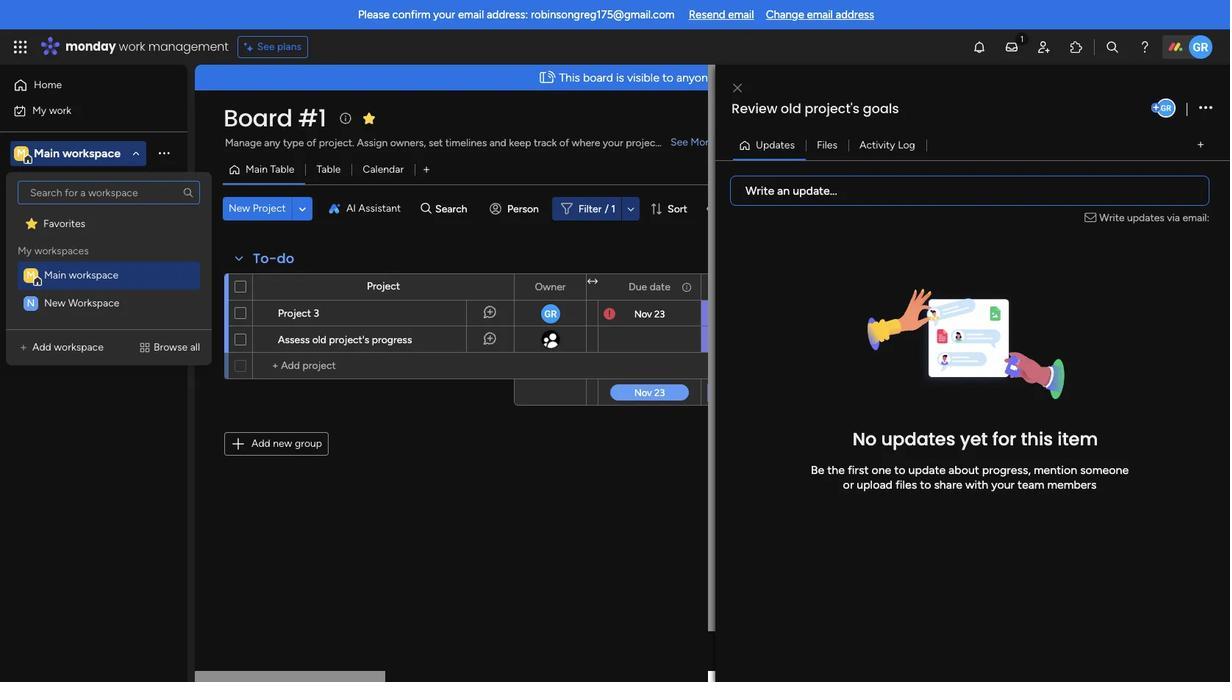 Task type: describe. For each thing, give the bounding box(es) containing it.
to for visible
[[663, 71, 674, 85]]

see for see plans
[[257, 40, 275, 53]]

23
[[655, 309, 665, 320]]

Search in workspace field
[[31, 177, 123, 193]]

#1 inside list box
[[64, 212, 75, 225]]

where
[[572, 137, 601, 149]]

old for assess
[[312, 334, 327, 346]]

main for main table button at left
[[246, 163, 268, 176]]

main for "main workspace" "element"
[[44, 269, 66, 282]]

board #1 list box
[[0, 203, 188, 430]]

0 vertical spatial with
[[779, 71, 802, 85]]

date
[[650, 281, 671, 293]]

2 of from the left
[[560, 137, 570, 149]]

calendar
[[363, 163, 404, 176]]

ai assistant
[[346, 202, 401, 215]]

close image
[[733, 83, 742, 94]]

tree grid inside "list box"
[[18, 210, 200, 318]]

files button
[[806, 134, 849, 157]]

log
[[898, 139, 916, 151]]

review old project's goals
[[732, 99, 900, 118]]

1 image
[[1016, 30, 1029, 47]]

or
[[843, 478, 854, 492]]

all
[[190, 341, 200, 354]]

ai logo image
[[329, 203, 341, 215]]

list box containing favorites
[[15, 181, 203, 318]]

0 vertical spatial the
[[734, 71, 751, 85]]

mention
[[1034, 463, 1078, 477]]

main table button
[[223, 158, 306, 182]]

help image
[[1138, 40, 1153, 54]]

group
[[295, 438, 322, 450]]

owner
[[535, 281, 566, 293]]

Board #1 field
[[220, 102, 330, 135]]

updates for write
[[1128, 211, 1165, 224]]

arrow down image
[[622, 200, 640, 218]]

browse all button
[[133, 336, 206, 360]]

yet
[[961, 427, 988, 452]]

my for my work
[[32, 104, 47, 117]]

project for project 3
[[278, 307, 311, 320]]

board #1 inside list box
[[35, 212, 75, 225]]

sort
[[668, 203, 688, 215]]

email for resend email
[[728, 8, 755, 21]]

main for workspace selection element
[[34, 146, 60, 160]]

workspace inside button
[[54, 341, 104, 354]]

more
[[691, 136, 715, 149]]

inbox image
[[1005, 40, 1020, 54]]

v2 expand column image
[[588, 276, 598, 288]]

activity log button
[[849, 134, 927, 157]]

see plans button
[[237, 36, 308, 58]]

write an update... button
[[730, 175, 1210, 206]]

this
[[559, 71, 580, 85]]

updates button
[[733, 134, 806, 157]]

due
[[629, 281, 648, 293]]

see more
[[671, 136, 715, 149]]

to-do
[[253, 249, 295, 268]]

monday work management
[[65, 38, 229, 55]]

one
[[872, 463, 892, 477]]

change
[[766, 8, 805, 21]]

type
[[283, 137, 304, 149]]

progress
[[372, 334, 412, 346]]

To-do field
[[249, 249, 298, 269]]

assign
[[357, 137, 388, 149]]

about
[[949, 463, 980, 477]]

update
[[909, 463, 946, 477]]

options image
[[1200, 98, 1213, 118]]

hidden columns image
[[701, 202, 724, 216]]

updates
[[756, 139, 795, 151]]

someone
[[1081, 463, 1129, 477]]

address
[[836, 8, 875, 21]]

new workspace
[[44, 297, 119, 310]]

no updates yet for this item
[[853, 427, 1099, 452]]

item
[[1058, 427, 1099, 452]]

add for add new group
[[252, 438, 271, 450]]

no
[[853, 427, 877, 452]]

files
[[896, 478, 918, 492]]

please confirm your email address: robinsongreg175@gmail.com
[[358, 8, 675, 21]]

person button
[[484, 197, 548, 221]]

confirm
[[393, 8, 431, 21]]

service icon image for browse all
[[139, 342, 151, 354]]

team
[[1018, 478, 1045, 492]]

owners,
[[390, 137, 426, 149]]

with inside be the first one to update about progress, mention someone or upload files to share with your team members
[[966, 478, 989, 492]]

resend email
[[689, 8, 755, 21]]

search image
[[182, 187, 194, 199]]

goals
[[863, 99, 900, 118]]

1 horizontal spatial your
[[603, 137, 624, 149]]

favorites element
[[18, 210, 200, 238]]

Search for content search field
[[18, 181, 200, 205]]

activity
[[860, 139, 896, 151]]

update...
[[793, 184, 838, 198]]

browse all
[[154, 341, 200, 354]]

greg robinson image
[[1190, 35, 1213, 59]]

workspace
[[68, 297, 119, 310]]

a
[[805, 71, 811, 85]]

write for write updates via email:
[[1100, 211, 1125, 224]]

work for monday
[[119, 38, 145, 55]]

ai
[[346, 202, 356, 215]]

new project
[[229, 202, 286, 215]]

main table
[[246, 163, 295, 176]]

Review old project's goals field
[[728, 99, 1149, 118]]

workspace options image
[[157, 146, 171, 161]]

nov 23
[[635, 309, 665, 320]]

see for see more
[[671, 136, 688, 149]]

this
[[1021, 427, 1053, 452]]

assistant
[[359, 202, 401, 215]]

apps image
[[1070, 40, 1084, 54]]

the inside be the first one to update about progress, mention someone or upload files to share with your team members
[[828, 463, 845, 477]]

this  board is visible to anyone on the web with a shareable link
[[559, 71, 883, 85]]

+ Add project text field
[[260, 358, 425, 375]]

my workspaces row
[[18, 238, 89, 259]]

track
[[534, 137, 557, 149]]

my work
[[32, 104, 71, 117]]

web
[[754, 71, 776, 85]]

add workspace
[[32, 341, 104, 354]]

board inside list box
[[35, 212, 62, 225]]

favorites
[[43, 218, 85, 230]]

Search field
[[432, 199, 476, 219]]

column information image
[[681, 281, 693, 293]]



Task type: locate. For each thing, give the bounding box(es) containing it.
list box
[[15, 181, 203, 318]]

0 vertical spatial board
[[224, 102, 293, 135]]

work down home
[[49, 104, 71, 117]]

workspace image up the n
[[24, 269, 38, 283]]

filter
[[579, 203, 602, 215]]

the
[[734, 71, 751, 85], [828, 463, 845, 477]]

project's inside field
[[805, 99, 860, 118]]

1 vertical spatial old
[[312, 334, 327, 346]]

email for change email address
[[807, 8, 833, 21]]

service icon image left add workspace
[[18, 342, 29, 354]]

1 vertical spatial board #1
[[35, 212, 75, 225]]

main inside "element"
[[44, 269, 66, 282]]

main workspace element
[[18, 262, 200, 290]]

workspace image inside 'new workspace' element
[[24, 296, 38, 311]]

main workspace
[[34, 146, 121, 160], [44, 269, 119, 282]]

1 vertical spatial m
[[27, 269, 35, 282]]

see left more
[[671, 136, 688, 149]]

animation image
[[535, 65, 559, 90]]

m inside workspace selection element
[[17, 147, 26, 159]]

workspace inside "element"
[[69, 269, 119, 282]]

manage any type of project. assign owners, set timelines and keep track of where your project stands.
[[225, 137, 695, 149]]

workspace down new workspace in the top left of the page
[[54, 341, 104, 354]]

2 service icon image from the left
[[139, 342, 151, 354]]

new workspace element
[[18, 290, 200, 318]]

workspace image for workspace selection element
[[14, 145, 29, 161]]

0 vertical spatial main
[[34, 146, 60, 160]]

1 vertical spatial the
[[828, 463, 845, 477]]

workspace image inside workspace selection element
[[14, 145, 29, 161]]

1 vertical spatial work
[[49, 104, 71, 117]]

3
[[314, 307, 319, 320]]

workspace image containing n
[[24, 296, 38, 311]]

0 horizontal spatial the
[[734, 71, 751, 85]]

service icon image inside add workspace button
[[18, 342, 29, 354]]

table down project.
[[317, 163, 341, 176]]

0 vertical spatial project's
[[805, 99, 860, 118]]

v2 star 2 image
[[26, 217, 37, 231]]

0 vertical spatial workspace
[[62, 146, 121, 160]]

new right the n
[[44, 297, 66, 310]]

0 horizontal spatial work
[[49, 104, 71, 117]]

email right change
[[807, 8, 833, 21]]

do
[[277, 249, 295, 268]]

activity log
[[860, 139, 916, 151]]

1 vertical spatial project's
[[329, 334, 369, 346]]

workspace up search in workspace field
[[62, 146, 121, 160]]

new down main table button at left
[[229, 202, 250, 215]]

1 vertical spatial main
[[246, 163, 268, 176]]

updates left "via"
[[1128, 211, 1165, 224]]

and
[[490, 137, 507, 149]]

1 horizontal spatial work
[[119, 38, 145, 55]]

0 horizontal spatial m
[[17, 147, 26, 159]]

project 3
[[278, 307, 319, 320]]

1 table from the left
[[270, 163, 295, 176]]

2 horizontal spatial email
[[807, 8, 833, 21]]

1 horizontal spatial write
[[1100, 211, 1125, 224]]

0 horizontal spatial new
[[44, 297, 66, 310]]

service icon image inside browse all button
[[139, 342, 151, 354]]

1 horizontal spatial my
[[32, 104, 47, 117]]

tree grid
[[18, 210, 200, 318]]

2 horizontal spatial to
[[920, 478, 932, 492]]

service icon image left browse
[[139, 342, 151, 354]]

service icon image for add workspace
[[18, 342, 29, 354]]

add view image for calendar
[[424, 164, 430, 175]]

1 horizontal spatial email
[[728, 8, 755, 21]]

0 horizontal spatial my
[[18, 245, 32, 257]]

workspace image up v2 star 2 icon
[[14, 145, 29, 161]]

1 horizontal spatial old
[[781, 99, 802, 118]]

invite members image
[[1037, 40, 1052, 54]]

0 vertical spatial old
[[781, 99, 802, 118]]

#1 up type
[[298, 102, 326, 135]]

0 horizontal spatial to
[[663, 71, 674, 85]]

workspace
[[62, 146, 121, 160], [69, 269, 119, 282], [54, 341, 104, 354]]

my inside "row"
[[18, 245, 32, 257]]

2 vertical spatial workspace
[[54, 341, 104, 354]]

1 vertical spatial workspace image
[[24, 269, 38, 283]]

1 horizontal spatial the
[[828, 463, 845, 477]]

add inside "add new group" button
[[252, 438, 271, 450]]

1 vertical spatial main workspace
[[44, 269, 119, 282]]

envelope o image
[[1085, 210, 1100, 225]]

write left "an"
[[746, 184, 775, 198]]

service icon image
[[18, 342, 29, 354], [139, 342, 151, 354]]

None search field
[[18, 181, 200, 205]]

with down about
[[966, 478, 989, 492]]

project for project
[[367, 280, 400, 293]]

1 horizontal spatial with
[[966, 478, 989, 492]]

1 vertical spatial see
[[671, 136, 688, 149]]

updates up update
[[882, 427, 956, 452]]

browse
[[154, 341, 188, 354]]

see left plans in the left top of the page
[[257, 40, 275, 53]]

resend email link
[[689, 8, 755, 21]]

for
[[993, 427, 1017, 452]]

n
[[27, 297, 35, 310]]

1 horizontal spatial add
[[252, 438, 271, 450]]

1 vertical spatial your
[[603, 137, 624, 149]]

1 service icon image from the left
[[18, 342, 29, 354]]

add view image down options image
[[1198, 140, 1204, 151]]

write updates via email:
[[1100, 211, 1210, 224]]

1 horizontal spatial project's
[[805, 99, 860, 118]]

m inside "element"
[[27, 269, 35, 282]]

resend
[[689, 8, 726, 21]]

your
[[434, 8, 455, 21], [603, 137, 624, 149], [992, 478, 1015, 492]]

1 vertical spatial project
[[367, 280, 400, 293]]

work inside button
[[49, 104, 71, 117]]

workspace for "main workspace" "element"
[[69, 269, 119, 282]]

2 email from the left
[[728, 8, 755, 21]]

main workspace for the workspace icon in the "main workspace" "element"
[[44, 269, 119, 282]]

2 vertical spatial main
[[44, 269, 66, 282]]

0 horizontal spatial write
[[746, 184, 775, 198]]

project left 3
[[278, 307, 311, 320]]

workspace image for 'new workspace' element
[[24, 296, 38, 311]]

to down update
[[920, 478, 932, 492]]

workspace image inside "main workspace" "element"
[[24, 269, 38, 283]]

0 horizontal spatial your
[[434, 8, 455, 21]]

1 vertical spatial updates
[[882, 427, 956, 452]]

1 horizontal spatial service icon image
[[139, 342, 151, 354]]

Owner field
[[531, 279, 570, 295]]

workspace for workspace selection element
[[62, 146, 121, 160]]

be
[[811, 463, 825, 477]]

1 horizontal spatial of
[[560, 137, 570, 149]]

0 horizontal spatial service icon image
[[18, 342, 29, 354]]

stands.
[[662, 137, 695, 149]]

main workspace up search in workspace field
[[34, 146, 121, 160]]

1 vertical spatial to
[[895, 463, 906, 477]]

visible
[[627, 71, 660, 85]]

shareable
[[813, 71, 863, 85]]

email left address:
[[458, 8, 484, 21]]

main workspace inside "element"
[[44, 269, 119, 282]]

v2 overdue deadline image
[[604, 307, 616, 321]]

0 vertical spatial main workspace
[[34, 146, 121, 160]]

0 horizontal spatial add
[[32, 341, 51, 354]]

notifications image
[[973, 40, 987, 54]]

your down the progress,
[[992, 478, 1015, 492]]

1 vertical spatial #1
[[64, 212, 75, 225]]

plans
[[277, 40, 302, 53]]

old right review
[[781, 99, 802, 118]]

my work button
[[9, 99, 158, 122]]

1 vertical spatial write
[[1100, 211, 1125, 224]]

table down any at top
[[270, 163, 295, 176]]

0 horizontal spatial board #1
[[35, 212, 75, 225]]

tree grid containing favorites
[[18, 210, 200, 318]]

with left a on the right top of the page
[[779, 71, 802, 85]]

board #1 up the my workspaces "row"
[[35, 212, 75, 225]]

due date
[[629, 281, 671, 293]]

to for one
[[895, 463, 906, 477]]

write left "via"
[[1100, 211, 1125, 224]]

1 horizontal spatial to
[[895, 463, 906, 477]]

main workspace up new workspace in the top left of the page
[[44, 269, 119, 282]]

dapulse addbtn image
[[1152, 103, 1162, 113]]

1 horizontal spatial add view image
[[1198, 140, 1204, 151]]

new for new workspace
[[44, 297, 66, 310]]

board
[[224, 102, 293, 135], [35, 212, 62, 225]]

0 horizontal spatial project's
[[329, 334, 369, 346]]

0 vertical spatial project
[[253, 202, 286, 215]]

board #1 up any at top
[[224, 102, 326, 135]]

1 horizontal spatial updates
[[1128, 211, 1165, 224]]

v2 search image
[[421, 201, 432, 217]]

project
[[626, 137, 660, 149]]

0 horizontal spatial of
[[307, 137, 316, 149]]

first
[[848, 463, 869, 477]]

old inside field
[[781, 99, 802, 118]]

0 vertical spatial write
[[746, 184, 775, 198]]

add
[[32, 341, 51, 354], [252, 438, 271, 450]]

0 horizontal spatial #1
[[64, 212, 75, 225]]

board up any at top
[[224, 102, 293, 135]]

main down my work
[[34, 146, 60, 160]]

0 vertical spatial board #1
[[224, 102, 326, 135]]

search everything image
[[1106, 40, 1120, 54]]

to up files
[[895, 463, 906, 477]]

1
[[612, 203, 616, 215]]

the right on
[[734, 71, 751, 85]]

new
[[229, 202, 250, 215], [44, 297, 66, 310]]

add view image
[[1198, 140, 1204, 151], [424, 164, 430, 175]]

project's for goals
[[805, 99, 860, 118]]

0 horizontal spatial see
[[257, 40, 275, 53]]

to-
[[253, 249, 277, 268]]

0 horizontal spatial updates
[[882, 427, 956, 452]]

2 vertical spatial to
[[920, 478, 932, 492]]

0 vertical spatial to
[[663, 71, 674, 85]]

add view image down set
[[424, 164, 430, 175]]

0 vertical spatial updates
[[1128, 211, 1165, 224]]

0 vertical spatial work
[[119, 38, 145, 55]]

0 vertical spatial my
[[32, 104, 47, 117]]

members
[[1048, 478, 1097, 492]]

1 horizontal spatial new
[[229, 202, 250, 215]]

0 horizontal spatial email
[[458, 8, 484, 21]]

0 vertical spatial add view image
[[1198, 140, 1204, 151]]

1 horizontal spatial #1
[[298, 102, 326, 135]]

0 horizontal spatial table
[[270, 163, 295, 176]]

#1
[[298, 102, 326, 135], [64, 212, 75, 225]]

3 email from the left
[[807, 8, 833, 21]]

filter / 1
[[579, 203, 616, 215]]

my for my workspaces
[[18, 245, 32, 257]]

my down home
[[32, 104, 47, 117]]

project's up + add project text box
[[329, 334, 369, 346]]

1 horizontal spatial board
[[224, 102, 293, 135]]

my workspaces
[[18, 245, 89, 257]]

email right resend
[[728, 8, 755, 21]]

workspace image for "main workspace" "element"
[[24, 269, 38, 283]]

to right visible
[[663, 71, 674, 85]]

person
[[508, 203, 539, 215]]

m for the workspace icon inside workspace selection element
[[17, 147, 26, 159]]

1 vertical spatial my
[[18, 245, 32, 257]]

add down the n
[[32, 341, 51, 354]]

calendar button
[[352, 158, 415, 182]]

0 horizontal spatial with
[[779, 71, 802, 85]]

show board description image
[[337, 111, 354, 126]]

2 table from the left
[[317, 163, 341, 176]]

2 vertical spatial project
[[278, 307, 311, 320]]

main workspace for the workspace icon inside workspace selection element
[[34, 146, 121, 160]]

0 vertical spatial your
[[434, 8, 455, 21]]

old right 'assess'
[[312, 334, 327, 346]]

my down v2 star 2 icon
[[18, 245, 32, 257]]

main down my workspaces
[[44, 269, 66, 282]]

link
[[866, 71, 883, 85]]

updates for no
[[882, 427, 956, 452]]

your inside be the first one to update about progress, mention someone or upload files to share with your team members
[[992, 478, 1015, 492]]

home
[[34, 79, 62, 91]]

1 vertical spatial add
[[252, 438, 271, 450]]

change email address link
[[766, 8, 875, 21]]

sort button
[[644, 197, 697, 221]]

add left new
[[252, 438, 271, 450]]

0 vertical spatial new
[[229, 202, 250, 215]]

main inside workspace selection element
[[34, 146, 60, 160]]

1 vertical spatial new
[[44, 297, 66, 310]]

monday
[[65, 38, 116, 55]]

main inside button
[[246, 163, 268, 176]]

0 horizontal spatial old
[[312, 334, 327, 346]]

project's down the shareable
[[805, 99, 860, 118]]

add inside add workspace button
[[32, 341, 51, 354]]

project left angle down image
[[253, 202, 286, 215]]

add for add workspace
[[32, 341, 51, 354]]

see inside button
[[257, 40, 275, 53]]

add new group button
[[224, 433, 329, 456]]

management
[[148, 38, 229, 55]]

your right confirm
[[434, 8, 455, 21]]

board up the my workspaces "row"
[[35, 212, 62, 225]]

1 vertical spatial board
[[35, 212, 62, 225]]

nov
[[635, 309, 652, 320]]

project's for progress
[[329, 334, 369, 346]]

my inside my work button
[[32, 104, 47, 117]]

old for review
[[781, 99, 802, 118]]

1 vertical spatial add view image
[[424, 164, 430, 175]]

new for new project
[[229, 202, 250, 215]]

old
[[781, 99, 802, 118], [312, 334, 327, 346]]

#1 up workspaces on the left top of the page
[[64, 212, 75, 225]]

add workspace button
[[12, 336, 109, 360]]

project up progress
[[367, 280, 400, 293]]

timelines
[[446, 137, 487, 149]]

greg robinson image
[[1157, 99, 1176, 118]]

of
[[307, 137, 316, 149], [560, 137, 570, 149]]

option
[[0, 205, 188, 208]]

on
[[718, 71, 731, 85]]

please
[[358, 8, 390, 21]]

add new group
[[252, 438, 322, 450]]

0 horizontal spatial add view image
[[424, 164, 430, 175]]

review
[[732, 99, 778, 118]]

add view image for activity log
[[1198, 140, 1204, 151]]

m
[[17, 147, 26, 159], [27, 269, 35, 282]]

workspace image left new workspace in the top left of the page
[[24, 296, 38, 311]]

1 vertical spatial with
[[966, 478, 989, 492]]

1 vertical spatial workspace
[[69, 269, 119, 282]]

2 vertical spatial workspace image
[[24, 296, 38, 311]]

angle down image
[[299, 203, 306, 214]]

1 horizontal spatial table
[[317, 163, 341, 176]]

1 of from the left
[[307, 137, 316, 149]]

new project button
[[223, 197, 292, 221]]

anyone
[[677, 71, 715, 85]]

to
[[663, 71, 674, 85], [895, 463, 906, 477], [920, 478, 932, 492]]

project
[[253, 202, 286, 215], [367, 280, 400, 293], [278, 307, 311, 320]]

2 vertical spatial your
[[992, 478, 1015, 492]]

project inside button
[[253, 202, 286, 215]]

is
[[616, 71, 625, 85]]

address:
[[487, 8, 528, 21]]

share
[[935, 478, 963, 492]]

workspace image
[[14, 145, 29, 161], [24, 269, 38, 283], [24, 296, 38, 311]]

0 vertical spatial #1
[[298, 102, 326, 135]]

Due date field
[[625, 279, 675, 295]]

ai assistant button
[[323, 197, 407, 221]]

an
[[778, 184, 790, 198]]

select product image
[[13, 40, 28, 54]]

write inside button
[[746, 184, 775, 198]]

main down the manage on the left
[[246, 163, 268, 176]]

workspace selection element
[[14, 145, 123, 164]]

0 vertical spatial workspace image
[[14, 145, 29, 161]]

the right be on the bottom right
[[828, 463, 845, 477]]

write for write an update...
[[746, 184, 775, 198]]

remove from favorites image
[[362, 111, 376, 125]]

new inside button
[[229, 202, 250, 215]]

1 email from the left
[[458, 8, 484, 21]]

m for the workspace icon in the "main workspace" "element"
[[27, 269, 35, 282]]

project's
[[805, 99, 860, 118], [329, 334, 369, 346]]

1 horizontal spatial see
[[671, 136, 688, 149]]

of right track
[[560, 137, 570, 149]]

email:
[[1183, 211, 1210, 224]]

2 horizontal spatial your
[[992, 478, 1015, 492]]

see more link
[[669, 135, 716, 150]]

1 horizontal spatial board #1
[[224, 102, 326, 135]]

1 horizontal spatial m
[[27, 269, 35, 282]]

0 vertical spatial add
[[32, 341, 51, 354]]

your right where on the left of page
[[603, 137, 624, 149]]

0 horizontal spatial board
[[35, 212, 62, 225]]

work right 'monday'
[[119, 38, 145, 55]]

0 vertical spatial m
[[17, 147, 26, 159]]

0 vertical spatial see
[[257, 40, 275, 53]]

work for my
[[49, 104, 71, 117]]

keep
[[509, 137, 531, 149]]

main workspace inside workspace selection element
[[34, 146, 121, 160]]

workspace up workspace
[[69, 269, 119, 282]]

of right type
[[307, 137, 316, 149]]

/
[[605, 203, 609, 215]]



Task type: vqa. For each thing, say whether or not it's contained in the screenshot.
workspace within Button
yes



